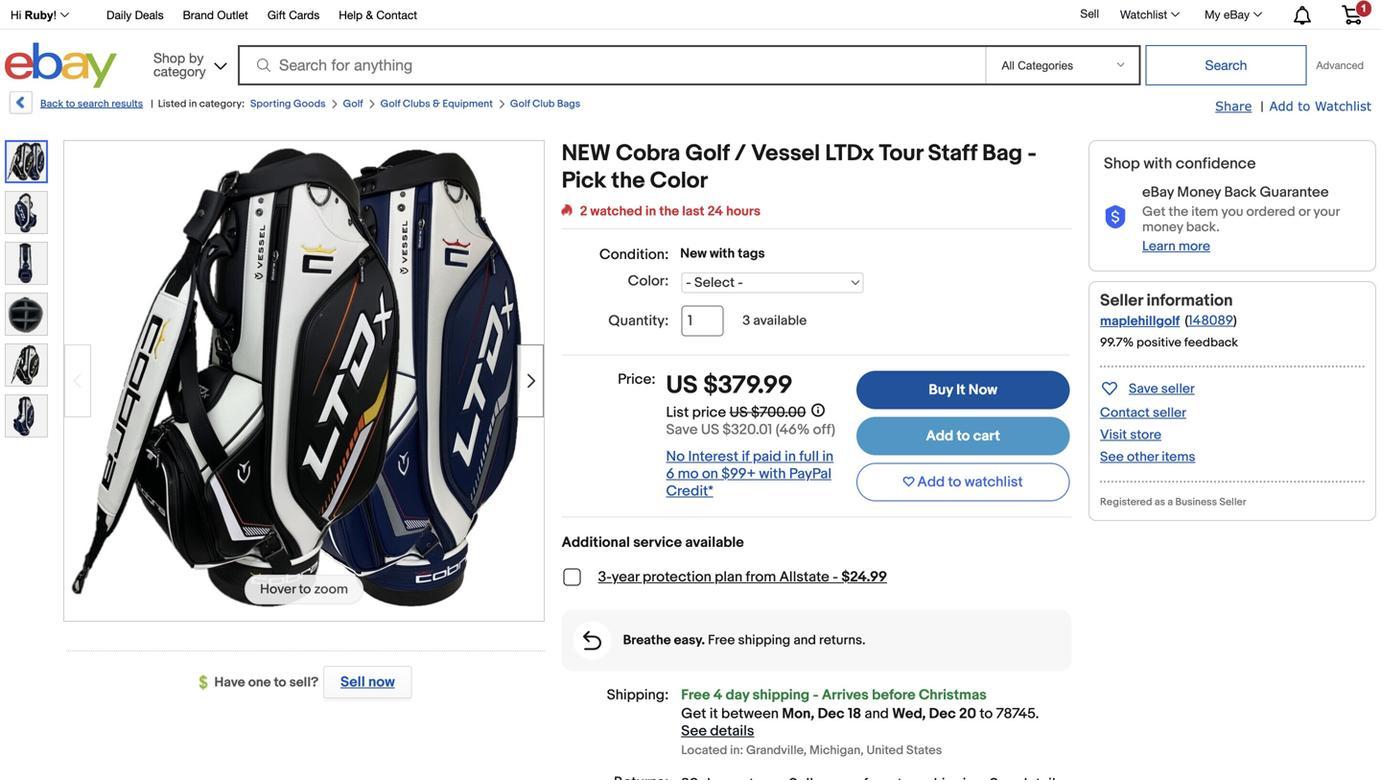Task type: vqa. For each thing, say whether or not it's contained in the screenshot.
the to in the "Free 4 Day Shipping - Arrives Before Christmas Get It Between Mon, Dec 18 And Wed, Dec 20 To 78745 . See Details Located In: Grandville, Michigan, United States"
yes



Task type: locate. For each thing, give the bounding box(es) containing it.
0 horizontal spatial and
[[794, 632, 817, 649]]

with details__icon image
[[1105, 206, 1128, 230], [584, 631, 602, 650]]

2 vertical spatial -
[[813, 687, 819, 704]]

0 vertical spatial see
[[1101, 449, 1125, 465]]

to inside share | add to watchlist
[[1299, 98, 1311, 113]]

golf inside 'new cobra golf / vessel ltdx tour staff bag - pick the color'
[[686, 140, 730, 167]]

the left item
[[1169, 204, 1189, 220]]

save inside button
[[1129, 381, 1159, 397]]

contact right help
[[377, 8, 417, 22]]

with left confidence
[[1144, 154, 1173, 173]]

pick
[[562, 167, 607, 195]]

-
[[1028, 140, 1037, 167], [833, 569, 839, 586], [813, 687, 819, 704]]

back up you
[[1225, 184, 1257, 201]]

maplehillgolf link
[[1101, 313, 1181, 330]]

shop left by
[[153, 50, 185, 66]]

Search for anything text field
[[241, 47, 982, 83]]

list
[[666, 404, 689, 421]]

save seller
[[1129, 381, 1195, 397]]

1 horizontal spatial with details__icon image
[[1105, 206, 1128, 230]]

- up mon,
[[813, 687, 819, 704]]

christmas
[[919, 687, 987, 704]]

maplehillgolf
[[1101, 313, 1181, 330]]

color down condition:
[[628, 273, 665, 290]]

with right new
[[710, 246, 735, 262]]

0 horizontal spatial with
[[710, 246, 735, 262]]

and right 18
[[865, 705, 889, 723]]

1 vertical spatial color
[[628, 273, 665, 290]]

0 horizontal spatial seller
[[1101, 291, 1144, 311]]

to right 20
[[980, 705, 993, 723]]

shop left confidence
[[1105, 154, 1141, 173]]

1 horizontal spatial seller
[[1220, 496, 1247, 509]]

1 horizontal spatial shop
[[1105, 154, 1141, 173]]

save up no
[[666, 421, 698, 438]]

seller right business
[[1220, 496, 1247, 509]]

- left $24.99 at bottom
[[833, 569, 839, 586]]

)
[[1234, 313, 1238, 329]]

see other items link
[[1101, 449, 1196, 465]]

0 vertical spatial watchlist
[[1121, 8, 1168, 21]]

in right watched
[[646, 203, 657, 220]]

2 horizontal spatial -
[[1028, 140, 1037, 167]]

the left last
[[660, 203, 680, 220]]

sell for sell
[[1081, 7, 1100, 20]]

1 vertical spatial and
[[865, 705, 889, 723]]

1 vertical spatial &
[[433, 98, 440, 110]]

feedback
[[1185, 335, 1239, 350]]

1 vertical spatial shop
[[1105, 154, 1141, 173]]

to left the watchlist
[[949, 474, 962, 491]]

see
[[1101, 449, 1125, 465], [682, 723, 707, 740]]

us $379.99 main content
[[562, 140, 1072, 780]]

0 vertical spatial shop
[[153, 50, 185, 66]]

sell now link
[[319, 666, 412, 699]]

it
[[957, 381, 966, 399]]

0 horizontal spatial dec
[[818, 705, 845, 723]]

0 vertical spatial with details__icon image
[[1105, 206, 1128, 230]]

see up located at the bottom
[[682, 723, 707, 740]]

add down 'buy'
[[926, 428, 954, 445]]

cart
[[974, 428, 1001, 445]]

None submit
[[1146, 45, 1307, 85]]

see inside free 4 day shipping - arrives before christmas get it between mon, dec 18 and wed, dec 20 to 78745 . see details located in: grandville, michigan, united states
[[682, 723, 707, 740]]

with details__icon image inside us $379.99 main content
[[584, 631, 602, 650]]

item
[[1192, 204, 1219, 220]]

paid
[[753, 448, 782, 465]]

2 vertical spatial with
[[760, 465, 786, 483]]

golf for golf club bags
[[510, 98, 530, 110]]

| left listed
[[151, 98, 153, 110]]

1 vertical spatial get
[[682, 705, 707, 723]]

1 horizontal spatial -
[[833, 569, 839, 586]]

add to watchlist button
[[857, 463, 1070, 501]]

golf right goods
[[343, 98, 363, 110]]

sell left now in the bottom left of the page
[[341, 674, 365, 691]]

0 horizontal spatial contact
[[377, 8, 417, 22]]

back left search in the left top of the page
[[40, 98, 63, 110]]

1 vertical spatial sell
[[341, 674, 365, 691]]

1 horizontal spatial |
[[1261, 99, 1264, 115]]

1 vertical spatial save
[[666, 421, 698, 438]]

1 horizontal spatial save
[[1129, 381, 1159, 397]]

1 vertical spatial contact
[[1101, 405, 1150, 421]]

0 vertical spatial free
[[708, 632, 735, 649]]

save up contact seller link
[[1129, 381, 1159, 397]]

contact seller visit store see other items
[[1101, 405, 1196, 465]]

1 vertical spatial see
[[682, 723, 707, 740]]

no
[[666, 448, 685, 465]]

0 horizontal spatial ebay
[[1143, 184, 1175, 201]]

with for new
[[710, 246, 735, 262]]

shop by category banner
[[0, 0, 1377, 93]]

0 horizontal spatial the
[[612, 167, 645, 195]]

sell?
[[289, 675, 319, 691]]

year
[[612, 569, 640, 586]]

last
[[682, 203, 705, 220]]

2 horizontal spatial the
[[1169, 204, 1189, 220]]

store
[[1131, 427, 1162, 443]]

free
[[708, 632, 735, 649], [682, 687, 711, 704]]

0 vertical spatial back
[[40, 98, 63, 110]]

quantity:
[[609, 312, 669, 330]]

&
[[366, 8, 373, 22], [433, 98, 440, 110]]

1 horizontal spatial dec
[[929, 705, 956, 723]]

1 horizontal spatial sell
[[1081, 7, 1100, 20]]

shipping up mon,
[[753, 687, 810, 704]]

seller inside contact seller visit store see other items
[[1153, 405, 1187, 421]]

picture 2 of 6 image
[[6, 192, 47, 233]]

in right listed
[[189, 98, 197, 110]]

0 horizontal spatial -
[[813, 687, 819, 704]]

0 horizontal spatial shop
[[153, 50, 185, 66]]

mo
[[678, 465, 699, 483]]

1 vertical spatial free
[[682, 687, 711, 704]]

to inside 'button'
[[949, 474, 962, 491]]

148089 link
[[1189, 313, 1234, 329]]

and left returns.
[[794, 632, 817, 649]]

registered as a business seller
[[1101, 496, 1247, 509]]

& right help
[[366, 8, 373, 22]]

0 vertical spatial get
[[1143, 204, 1166, 220]]

guarantee
[[1260, 184, 1330, 201]]

ruby
[[25, 9, 53, 22]]

have one to sell?
[[214, 675, 319, 691]]

1 horizontal spatial with
[[760, 465, 786, 483]]

sell left watchlist link
[[1081, 7, 1100, 20]]

add inside 'button'
[[918, 474, 945, 491]]

(
[[1185, 313, 1189, 329]]

daily
[[107, 8, 132, 22]]

us up interest
[[701, 421, 720, 438]]

watchlist link
[[1110, 3, 1189, 26]]

golf clubs & equipment
[[381, 98, 493, 110]]

1 vertical spatial watchlist
[[1315, 98, 1372, 113]]

dec down arrives
[[818, 705, 845, 723]]

1 horizontal spatial the
[[660, 203, 680, 220]]

0 vertical spatial sell
[[1081, 7, 1100, 20]]

0 vertical spatial shipping
[[738, 632, 791, 649]]

2 vertical spatial add
[[918, 474, 945, 491]]

get
[[1143, 204, 1166, 220], [682, 705, 707, 723]]

and
[[794, 632, 817, 649], [865, 705, 889, 723]]

save for save us $320.01 (46% off)
[[666, 421, 698, 438]]

1 vertical spatial with details__icon image
[[584, 631, 602, 650]]

your
[[1314, 204, 1340, 220]]

available up plan
[[686, 534, 744, 551]]

with right if
[[760, 465, 786, 483]]

1 horizontal spatial back
[[1225, 184, 1257, 201]]

0 horizontal spatial with details__icon image
[[584, 631, 602, 650]]

shipping for -
[[753, 687, 810, 704]]

0 vertical spatial contact
[[377, 8, 417, 22]]

3-
[[598, 569, 612, 586]]

sell
[[1081, 7, 1100, 20], [341, 674, 365, 691]]

ebay
[[1224, 8, 1250, 21], [1143, 184, 1175, 201]]

ebay up money
[[1143, 184, 1175, 201]]

and inside free 4 day shipping - arrives before christmas get it between mon, dec 18 and wed, dec 20 to 78745 . see details located in: grandville, michigan, united states
[[865, 705, 889, 723]]

seller up contact seller link
[[1162, 381, 1195, 397]]

0 vertical spatial available
[[754, 313, 807, 329]]

with details__icon image left breathe
[[584, 631, 602, 650]]

us down us $379.99
[[730, 404, 748, 421]]

0 vertical spatial add
[[1270, 98, 1294, 113]]

condition:
[[600, 246, 669, 263]]

0 horizontal spatial sell
[[341, 674, 365, 691]]

!
[[53, 9, 57, 22]]

to down advanced link
[[1299, 98, 1311, 113]]

in right 'full'
[[823, 448, 834, 465]]

available right 3
[[754, 313, 807, 329]]

1 vertical spatial available
[[686, 534, 744, 551]]

shipping inside free 4 day shipping - arrives before christmas get it between mon, dec 18 and wed, dec 20 to 78745 . see details located in: grandville, michigan, united states
[[753, 687, 810, 704]]

1 horizontal spatial &
[[433, 98, 440, 110]]

contact
[[377, 8, 417, 22], [1101, 405, 1150, 421]]

24
[[708, 203, 724, 220]]

daily deals
[[107, 8, 164, 22]]

0 horizontal spatial get
[[682, 705, 707, 723]]

with details__icon image left money
[[1105, 206, 1128, 230]]

0 vertical spatial &
[[366, 8, 373, 22]]

0 horizontal spatial |
[[151, 98, 153, 110]]

seller down save seller
[[1153, 405, 1187, 421]]

outlet
[[217, 8, 248, 22]]

grandville,
[[747, 743, 807, 758]]

share
[[1216, 98, 1253, 113]]

golf left the clubs
[[381, 98, 401, 110]]

1 horizontal spatial ebay
[[1224, 8, 1250, 21]]

1 vertical spatial back
[[1225, 184, 1257, 201]]

- right bag
[[1028, 140, 1037, 167]]

new cobra golf / vessel ltdx tour staff bag - pick the color - picture 1 of 6 image
[[64, 139, 544, 619]]

| right share button
[[1261, 99, 1264, 115]]

0 horizontal spatial save
[[666, 421, 698, 438]]

watched
[[591, 203, 643, 220]]

seller for save
[[1162, 381, 1195, 397]]

0 vertical spatial -
[[1028, 140, 1037, 167]]

1 vertical spatial with
[[710, 246, 735, 262]]

with
[[1144, 154, 1173, 173], [710, 246, 735, 262], [760, 465, 786, 483]]

4
[[714, 687, 723, 704]]

seller up maplehillgolf link at the top right of the page
[[1101, 291, 1144, 311]]

& right the clubs
[[433, 98, 440, 110]]

business
[[1176, 496, 1218, 509]]

in left 'full'
[[785, 448, 796, 465]]

sell inside 'link'
[[341, 674, 365, 691]]

golf link
[[343, 98, 363, 110]]

items
[[1162, 449, 1196, 465]]

ebay right my
[[1224, 8, 1250, 21]]

1 horizontal spatial and
[[865, 705, 889, 723]]

color
[[650, 167, 708, 195], [628, 273, 665, 290]]

0 vertical spatial seller
[[1101, 291, 1144, 311]]

golf for golf
[[343, 98, 363, 110]]

1 horizontal spatial watchlist
[[1315, 98, 1372, 113]]

watchlist right sell link
[[1121, 8, 1168, 21]]

2 horizontal spatial with
[[1144, 154, 1173, 173]]

available
[[754, 313, 807, 329], [686, 534, 744, 551]]

have
[[214, 675, 245, 691]]

add inside share | add to watchlist
[[1270, 98, 1294, 113]]

see details link
[[682, 723, 755, 740]]

0 vertical spatial save
[[1129, 381, 1159, 397]]

0 vertical spatial ebay
[[1224, 8, 1250, 21]]

save inside us $379.99 main content
[[666, 421, 698, 438]]

back inside back to search results link
[[40, 98, 63, 110]]

to
[[66, 98, 75, 110], [1299, 98, 1311, 113], [957, 428, 971, 445], [949, 474, 962, 491], [274, 675, 286, 691], [980, 705, 993, 723]]

0 vertical spatial color
[[650, 167, 708, 195]]

1 horizontal spatial available
[[754, 313, 807, 329]]

visit store link
[[1101, 427, 1162, 443]]

get left it
[[682, 705, 707, 723]]

1 horizontal spatial contact
[[1101, 405, 1150, 421]]

add
[[1270, 98, 1294, 113], [926, 428, 954, 445], [918, 474, 945, 491]]

day
[[726, 687, 750, 704]]

free right easy.
[[708, 632, 735, 649]]

dec down christmas
[[929, 705, 956, 723]]

seller inside button
[[1162, 381, 1195, 397]]

1 horizontal spatial get
[[1143, 204, 1166, 220]]

get up learn
[[1143, 204, 1166, 220]]

watchlist down advanced link
[[1315, 98, 1372, 113]]

none submit inside shop by category banner
[[1146, 45, 1307, 85]]

shipping
[[738, 632, 791, 649], [753, 687, 810, 704]]

see down visit at the right
[[1101, 449, 1125, 465]]

sell inside account navigation
[[1081, 7, 1100, 20]]

$379.99
[[704, 371, 793, 401]]

sporting goods link
[[250, 98, 326, 110]]

account navigation
[[0, 0, 1377, 30]]

1 vertical spatial shipping
[[753, 687, 810, 704]]

contact up visit store link
[[1101, 405, 1150, 421]]

search
[[77, 98, 109, 110]]

with details__icon image for breathe easy.
[[584, 631, 602, 650]]

buy
[[929, 381, 954, 399]]

hi
[[11, 9, 21, 22]]

golf for golf clubs & equipment
[[381, 98, 401, 110]]

1 vertical spatial ebay
[[1143, 184, 1175, 201]]

add to cart
[[926, 428, 1001, 445]]

the up watched
[[612, 167, 645, 195]]

1 vertical spatial add
[[926, 428, 954, 445]]

shipping up day at bottom right
[[738, 632, 791, 649]]

add right "share"
[[1270, 98, 1294, 113]]

free 4 day shipping - arrives before christmas get it between mon, dec 18 and wed, dec 20 to 78745 . see details located in: grandville, michigan, united states
[[682, 687, 1040, 758]]

0 horizontal spatial &
[[366, 8, 373, 22]]

1 vertical spatial -
[[833, 569, 839, 586]]

us up list
[[666, 371, 698, 401]]

seller information maplehillgolf ( 148089 ) 99.7% positive feedback
[[1101, 291, 1239, 350]]

0 vertical spatial with
[[1144, 154, 1173, 173]]

1 horizontal spatial see
[[1101, 449, 1125, 465]]

free inside free 4 day shipping - arrives before christmas get it between mon, dec 18 and wed, dec 20 to 78745 . see details located in: grandville, michigan, united states
[[682, 687, 711, 704]]

0 horizontal spatial see
[[682, 723, 707, 740]]

share button
[[1216, 98, 1253, 115]]

free left 4
[[682, 687, 711, 704]]

shop for shop with confidence
[[1105, 154, 1141, 173]]

1 vertical spatial seller
[[1153, 405, 1187, 421]]

0 vertical spatial seller
[[1162, 381, 1195, 397]]

add down add to cart link
[[918, 474, 945, 491]]

0 horizontal spatial watchlist
[[1121, 8, 1168, 21]]

color up '2 watched in the last 24 hours'
[[650, 167, 708, 195]]

3
[[743, 313, 751, 329]]

0 horizontal spatial back
[[40, 98, 63, 110]]

golf left the "/" on the right top of page
[[686, 140, 730, 167]]

golf left club
[[510, 98, 530, 110]]

gift cards link
[[268, 5, 320, 26]]

shop inside shop by category
[[153, 50, 185, 66]]



Task type: describe. For each thing, give the bounding box(es) containing it.
1 dec from the left
[[818, 705, 845, 723]]

seller inside seller information maplehillgolf ( 148089 ) 99.7% positive feedback
[[1101, 291, 1144, 311]]

before
[[872, 687, 916, 704]]

0 horizontal spatial available
[[686, 534, 744, 551]]

now
[[969, 381, 998, 399]]

sell now
[[341, 674, 395, 691]]

back to search results
[[40, 98, 143, 110]]

back to search results link
[[8, 91, 143, 121]]

more
[[1179, 238, 1211, 255]]

money
[[1178, 184, 1222, 201]]

my ebay
[[1205, 8, 1250, 21]]

service
[[634, 534, 682, 551]]

advanced link
[[1307, 46, 1374, 84]]

no interest if paid in full in 6 mo on $99+ with paypal credit*
[[666, 448, 834, 500]]

additional
[[562, 534, 630, 551]]

tour
[[880, 140, 923, 167]]

3 available
[[743, 313, 807, 329]]

shop with confidence
[[1105, 154, 1257, 173]]

or
[[1299, 204, 1311, 220]]

ebay inside account navigation
[[1224, 8, 1250, 21]]

plan
[[715, 569, 743, 586]]

18
[[848, 705, 862, 723]]

contact inside contact seller visit store see other items
[[1101, 405, 1150, 421]]

color inside 'new cobra golf / vessel ltdx tour staff bag - pick the color'
[[650, 167, 708, 195]]

contact inside account navigation
[[377, 8, 417, 22]]

category
[[153, 63, 206, 79]]

in:
[[731, 743, 744, 758]]

arrives
[[822, 687, 869, 704]]

dollar sign image
[[199, 675, 214, 691]]

watchlist inside share | add to watchlist
[[1315, 98, 1372, 113]]

staff
[[928, 140, 978, 167]]

easy.
[[674, 632, 705, 649]]

picture 6 of 6 image
[[6, 395, 47, 437]]

no interest if paid in full in 6 mo on $99+ with paypal credit* link
[[666, 448, 834, 500]]

you
[[1222, 204, 1244, 220]]

with details__icon image for ebay money back guarantee
[[1105, 206, 1128, 230]]

see inside contact seller visit store see other items
[[1101, 449, 1125, 465]]

save seller button
[[1101, 377, 1195, 399]]

watchlist
[[965, 474, 1024, 491]]

add for add to watchlist
[[918, 474, 945, 491]]

get inside ebay money back guarantee get the item you ordered or your money back. learn more
[[1143, 204, 1166, 220]]

add to watchlist
[[918, 474, 1024, 491]]

picture 3 of 6 image
[[6, 243, 47, 284]]

sell link
[[1072, 7, 1108, 20]]

additional service available
[[562, 534, 744, 551]]

equipment
[[443, 98, 493, 110]]

confidence
[[1176, 154, 1257, 173]]

$24.99
[[842, 569, 888, 586]]

list price us $700.00
[[666, 404, 806, 421]]

buy it now link
[[857, 371, 1070, 409]]

between
[[722, 705, 779, 723]]

michigan,
[[810, 743, 864, 758]]

add for add to cart
[[926, 428, 954, 445]]

with inside no interest if paid in full in 6 mo on $99+ with paypal credit*
[[760, 465, 786, 483]]

(46%
[[776, 421, 810, 438]]

- inside 'new cobra golf / vessel ltdx tour staff bag - pick the color'
[[1028, 140, 1037, 167]]

back inside ebay money back guarantee get the item you ordered or your money back. learn more
[[1225, 184, 1257, 201]]

a
[[1168, 496, 1174, 509]]

78745
[[997, 705, 1036, 723]]

us $379.99
[[666, 371, 793, 401]]

paypal
[[790, 465, 832, 483]]

golf club bags link
[[510, 98, 581, 110]]

new
[[681, 246, 707, 262]]

cards
[[289, 8, 320, 22]]

sell for sell now
[[341, 674, 365, 691]]

bag
[[983, 140, 1023, 167]]

vessel
[[752, 140, 821, 167]]

other
[[1127, 449, 1159, 465]]

tags
[[738, 246, 765, 262]]

protection
[[643, 569, 712, 586]]

breathe easy. free shipping and returns.
[[623, 632, 866, 649]]

learn more link
[[1143, 238, 1211, 255]]

deals
[[135, 8, 164, 22]]

my
[[1205, 8, 1221, 21]]

clubs
[[403, 98, 431, 110]]

picture 1 of 6 image
[[7, 142, 46, 181]]

seller for contact
[[1153, 405, 1187, 421]]

shop by category
[[153, 50, 206, 79]]

| inside share | add to watchlist
[[1261, 99, 1264, 115]]

get inside free 4 day shipping - arrives before christmas get it between mon, dec 18 and wed, dec 20 to 78745 . see details located in: grandville, michigan, united states
[[682, 705, 707, 723]]

buy it now
[[929, 381, 998, 399]]

the inside ebay money back guarantee get the item you ordered or your money back. learn more
[[1169, 204, 1189, 220]]

to left "cart"
[[957, 428, 971, 445]]

new
[[562, 140, 611, 167]]

- inside free 4 day shipping - arrives before christmas get it between mon, dec 18 and wed, dec 20 to 78745 . see details located in: grandville, michigan, united states
[[813, 687, 819, 704]]

0 horizontal spatial us
[[666, 371, 698, 401]]

& inside account navigation
[[366, 8, 373, 22]]

daily deals link
[[107, 5, 164, 26]]

2 watched in the last 24 hours
[[580, 203, 761, 220]]

brand
[[183, 8, 214, 22]]

to inside free 4 day shipping - arrives before christmas get it between mon, dec 18 and wed, dec 20 to 78745 . see details located in: grandville, michigan, united states
[[980, 705, 993, 723]]

2 horizontal spatial us
[[730, 404, 748, 421]]

the inside 'new cobra golf / vessel ltdx tour staff bag - pick the color'
[[612, 167, 645, 195]]

advanced
[[1317, 59, 1365, 71]]

money
[[1143, 219, 1184, 236]]

mon,
[[782, 705, 815, 723]]

1 vertical spatial seller
[[1220, 496, 1247, 509]]

ebay inside ebay money back guarantee get the item you ordered or your money back. learn more
[[1143, 184, 1175, 201]]

shipping for and
[[738, 632, 791, 649]]

price
[[693, 404, 727, 421]]

listed
[[158, 98, 187, 110]]

3-year protection plan from allstate - $24.99
[[598, 569, 888, 586]]

ltdx
[[826, 140, 874, 167]]

back.
[[1187, 219, 1220, 236]]

as
[[1155, 496, 1166, 509]]

to left search in the left top of the page
[[66, 98, 75, 110]]

to right one
[[274, 675, 286, 691]]

$320.01
[[723, 421, 773, 438]]

.
[[1036, 705, 1040, 723]]

learn
[[1143, 238, 1176, 255]]

one
[[248, 675, 271, 691]]

save for save seller
[[1129, 381, 1159, 397]]

with for shop
[[1144, 154, 1173, 173]]

picture 4 of 6 image
[[6, 294, 47, 335]]

| listed in category:
[[151, 98, 245, 110]]

brand outlet link
[[183, 5, 248, 26]]

watchlist inside account navigation
[[1121, 8, 1168, 21]]

Quantity: text field
[[682, 306, 724, 336]]

shop for shop by category
[[153, 50, 185, 66]]

on
[[702, 465, 719, 483]]

1
[[1362, 2, 1367, 14]]

registered
[[1101, 496, 1153, 509]]

2 dec from the left
[[929, 705, 956, 723]]

help & contact
[[339, 8, 417, 22]]

located
[[682, 743, 728, 758]]

picture 5 of 6 image
[[6, 344, 47, 386]]

0 vertical spatial and
[[794, 632, 817, 649]]

1 horizontal spatial us
[[701, 421, 720, 438]]

brand outlet
[[183, 8, 248, 22]]

ordered
[[1247, 204, 1296, 220]]

from
[[746, 569, 777, 586]]



